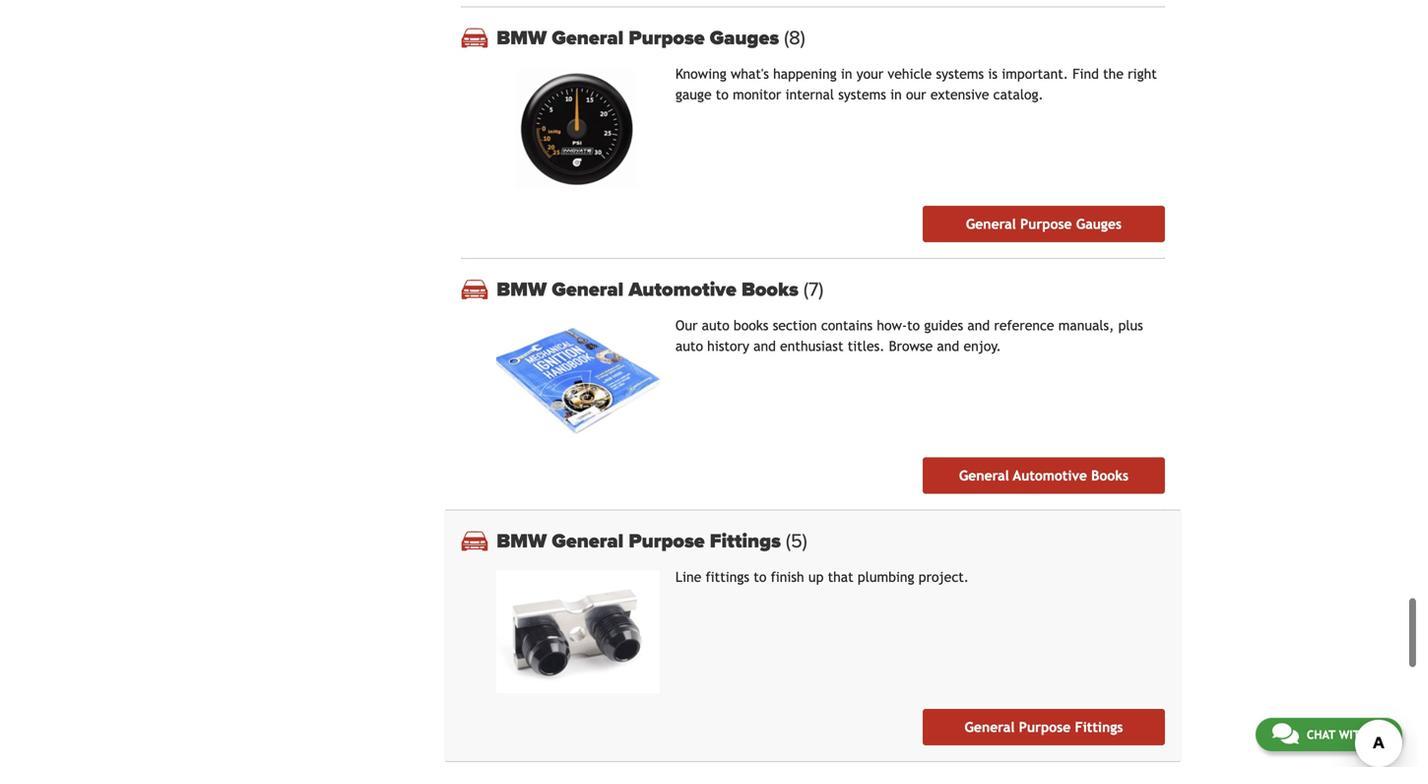 Task type: vqa. For each thing, say whether or not it's contained in the screenshot.
Purpose
yes



Task type: describe. For each thing, give the bounding box(es) containing it.
1 horizontal spatial in
[[890, 87, 902, 103]]

up
[[808, 569, 824, 585]]

comments image
[[1272, 722, 1299, 745]]

bmw                                                                                    general purpose gauges link
[[496, 26, 1165, 50]]

bmw for bmw                                                                                    general purpose fittings
[[496, 529, 547, 553]]

knowing
[[675, 66, 727, 82]]

knowing what's happening in your vehicle systems is important. find the right gauge to monitor internal systems in our extensive catalog.
[[675, 66, 1157, 103]]

general purpose fittings thumbnail image image
[[496, 571, 660, 693]]

1 horizontal spatial systems
[[936, 66, 984, 82]]

general automotive books
[[959, 468, 1129, 484]]

to inside our auto books section contains how-to guides and reference manuals, plus auto history and enthusiast titles. browse and enjoy.
[[907, 318, 920, 333]]

0 vertical spatial auto
[[702, 318, 729, 333]]

our auto books section contains how-to guides and reference manuals, plus auto history and enthusiast titles. browse and enjoy.
[[675, 318, 1143, 354]]

chat
[[1307, 728, 1335, 742]]

bmw                                                                                    general automotive books
[[496, 278, 804, 301]]

general purpose gauges thumbnail image image
[[496, 68, 660, 190]]

manuals,
[[1058, 318, 1114, 333]]

general automotive books link
[[923, 457, 1165, 494]]

books
[[734, 318, 769, 333]]

us
[[1371, 728, 1386, 742]]

browse
[[889, 338, 933, 354]]

0 vertical spatial fittings
[[710, 529, 781, 553]]

finish
[[771, 569, 804, 585]]

1 vertical spatial automotive
[[1013, 468, 1087, 484]]

bmw for bmw                                                                                    general automotive books
[[496, 278, 547, 301]]

titles.
[[848, 338, 885, 354]]

fittings inside general purpose fittings link
[[1075, 719, 1123, 735]]

line
[[675, 569, 701, 585]]

our
[[906, 87, 926, 103]]

section
[[773, 318, 817, 333]]

monitor
[[733, 87, 781, 103]]

1 vertical spatial auto
[[675, 338, 703, 354]]

enjoy.
[[964, 338, 1001, 354]]

right
[[1128, 66, 1157, 82]]

reference
[[994, 318, 1054, 333]]

1 horizontal spatial and
[[937, 338, 959, 354]]

general purpose gauges link
[[923, 206, 1165, 242]]

general purpose fittings
[[965, 719, 1123, 735]]

what's
[[731, 66, 769, 82]]

important.
[[1002, 66, 1068, 82]]

fittings
[[706, 569, 749, 585]]

chat with us link
[[1255, 718, 1402, 751]]

0 horizontal spatial systems
[[838, 87, 886, 103]]

gauge
[[675, 87, 712, 103]]

catalog.
[[993, 87, 1044, 103]]



Task type: locate. For each thing, give the bounding box(es) containing it.
bmw
[[496, 26, 547, 50], [496, 278, 547, 301], [496, 529, 547, 553]]

0 horizontal spatial in
[[841, 66, 852, 82]]

general purpose fittings link
[[923, 709, 1165, 745]]

plumbing
[[858, 569, 914, 585]]

to inside knowing what's happening in your vehicle systems is important. find the right gauge to monitor internal systems in our extensive catalog.
[[716, 87, 729, 103]]

find
[[1072, 66, 1099, 82]]

1 horizontal spatial to
[[754, 569, 766, 585]]

1 horizontal spatial gauges
[[1076, 216, 1122, 232]]

0 vertical spatial books
[[741, 278, 799, 301]]

0 vertical spatial gauges
[[710, 26, 779, 50]]

books
[[741, 278, 799, 301], [1091, 468, 1129, 484]]

auto
[[702, 318, 729, 333], [675, 338, 703, 354]]

to right the "gauge"
[[716, 87, 729, 103]]

is
[[988, 66, 998, 82]]

0 vertical spatial bmw
[[496, 26, 547, 50]]

2 horizontal spatial and
[[967, 318, 990, 333]]

guides
[[924, 318, 963, 333]]

the
[[1103, 66, 1124, 82]]

how-
[[877, 318, 907, 333]]

1 vertical spatial fittings
[[1075, 719, 1123, 735]]

to
[[716, 87, 729, 103], [907, 318, 920, 333], [754, 569, 766, 585]]

our
[[675, 318, 698, 333]]

1 horizontal spatial books
[[1091, 468, 1129, 484]]

happening
[[773, 66, 837, 82]]

1 vertical spatial gauges
[[1076, 216, 1122, 232]]

0 horizontal spatial books
[[741, 278, 799, 301]]

0 horizontal spatial gauges
[[710, 26, 779, 50]]

2 vertical spatial to
[[754, 569, 766, 585]]

systems
[[936, 66, 984, 82], [838, 87, 886, 103]]

automotive
[[629, 278, 736, 301], [1013, 468, 1087, 484]]

bmw                                                                                    general automotive books link
[[496, 278, 1165, 301]]

0 horizontal spatial and
[[753, 338, 776, 354]]

3 bmw from the top
[[496, 529, 547, 553]]

0 vertical spatial in
[[841, 66, 852, 82]]

bmw for bmw                                                                                    general purpose gauges
[[496, 26, 547, 50]]

general automotive books thumbnail image image
[[496, 319, 660, 442]]

2 bmw from the top
[[496, 278, 547, 301]]

in left the your
[[841, 66, 852, 82]]

that
[[828, 569, 853, 585]]

purpose
[[629, 26, 705, 50], [1020, 216, 1072, 232], [629, 529, 705, 553], [1019, 719, 1071, 735]]

gauges
[[710, 26, 779, 50], [1076, 216, 1122, 232]]

plus
[[1118, 318, 1143, 333]]

systems up 'extensive'
[[936, 66, 984, 82]]

1 horizontal spatial automotive
[[1013, 468, 1087, 484]]

in left our
[[890, 87, 902, 103]]

0 horizontal spatial fittings
[[710, 529, 781, 553]]

enthusiast
[[780, 338, 843, 354]]

general purpose gauges
[[966, 216, 1122, 232]]

1 bmw from the top
[[496, 26, 547, 50]]

your
[[856, 66, 884, 82]]

and up enjoy.
[[967, 318, 990, 333]]

auto up history
[[702, 318, 729, 333]]

project.
[[919, 569, 969, 585]]

bmw                                                                                    general purpose gauges
[[496, 26, 784, 50]]

0 horizontal spatial automotive
[[629, 278, 736, 301]]

0 vertical spatial to
[[716, 87, 729, 103]]

2 vertical spatial bmw
[[496, 529, 547, 553]]

to left the finish
[[754, 569, 766, 585]]

1 vertical spatial bmw
[[496, 278, 547, 301]]

1 horizontal spatial fittings
[[1075, 719, 1123, 735]]

0 vertical spatial automotive
[[629, 278, 736, 301]]

systems down the your
[[838, 87, 886, 103]]

auto down our
[[675, 338, 703, 354]]

line fittings to finish up that plumbing project.
[[675, 569, 969, 585]]

vehicle
[[888, 66, 932, 82]]

bmw                                                                                    general purpose fittings link
[[496, 529, 1165, 553]]

bmw                                                                                    general purpose fittings
[[496, 529, 786, 553]]

general
[[552, 26, 624, 50], [966, 216, 1016, 232], [552, 278, 624, 301], [959, 468, 1009, 484], [552, 529, 624, 553], [965, 719, 1015, 735]]

chat with us
[[1307, 728, 1386, 742]]

0 horizontal spatial to
[[716, 87, 729, 103]]

1 vertical spatial books
[[1091, 468, 1129, 484]]

extensive
[[930, 87, 989, 103]]

history
[[707, 338, 749, 354]]

with
[[1339, 728, 1368, 742]]

1 vertical spatial systems
[[838, 87, 886, 103]]

0 vertical spatial systems
[[936, 66, 984, 82]]

and down books
[[753, 338, 776, 354]]

and down the guides at the right
[[937, 338, 959, 354]]

1 vertical spatial in
[[890, 87, 902, 103]]

in
[[841, 66, 852, 82], [890, 87, 902, 103]]

2 horizontal spatial to
[[907, 318, 920, 333]]

fittings
[[710, 529, 781, 553], [1075, 719, 1123, 735]]

contains
[[821, 318, 873, 333]]

and
[[967, 318, 990, 333], [753, 338, 776, 354], [937, 338, 959, 354]]

internal
[[785, 87, 834, 103]]

to up browse
[[907, 318, 920, 333]]

1 vertical spatial to
[[907, 318, 920, 333]]



